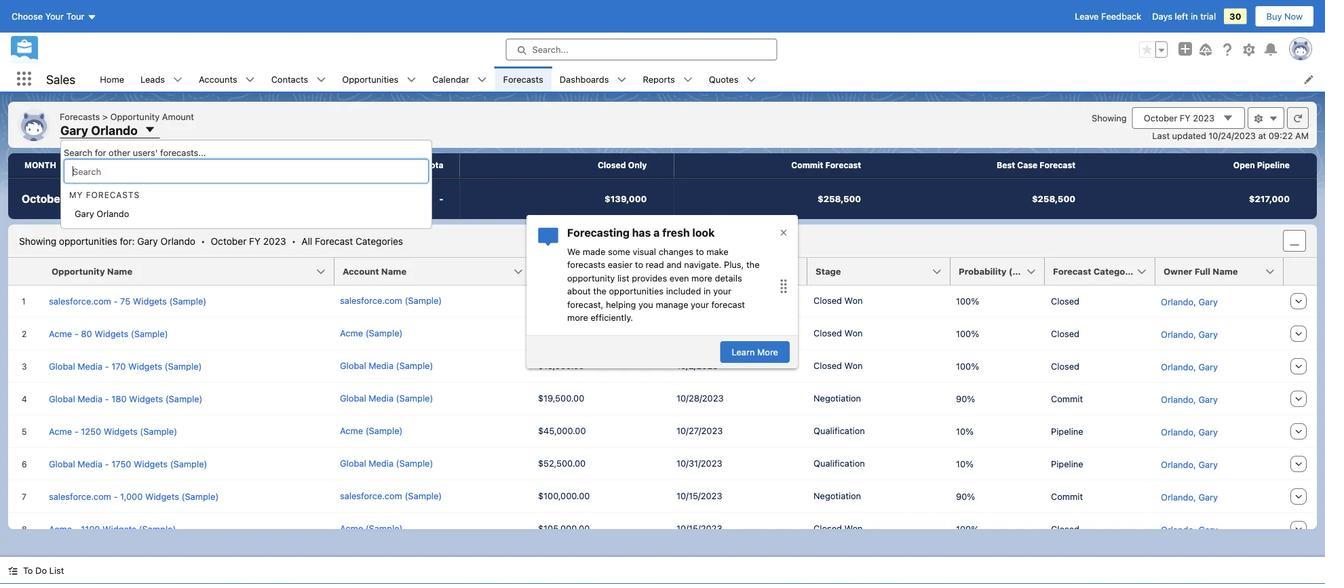 Task type: describe. For each thing, give the bounding box(es) containing it.
gary inside application
[[75, 208, 94, 218]]

leads list item
[[132, 66, 191, 92]]

negotiation for 10/28/2023
[[814, 393, 861, 403]]

closed won for 10/2/2023
[[814, 360, 863, 370]]

open pipeline
[[1233, 160, 1290, 170]]

accounts
[[199, 74, 237, 84]]

2 vertical spatial fy
[[249, 235, 261, 246]]

do
[[35, 566, 47, 576]]

$9,000.00
[[538, 295, 580, 305]]

$45,000.00
[[538, 425, 586, 436]]

look
[[692, 226, 715, 239]]

10% for 10/27/2023
[[956, 426, 974, 437]]

gary orlando link
[[66, 202, 137, 226]]

90% for 10/28/2023
[[956, 394, 975, 404]]

text default image inside 'accounts' list item
[[245, 75, 255, 84]]

(%)
[[1009, 266, 1025, 276]]

2 $258,500 button from the left
[[888, 178, 1103, 219]]

now
[[1284, 11, 1303, 21]]

opportunity name cell
[[43, 258, 343, 286]]

forecasts link
[[495, 66, 551, 92]]

other
[[109, 147, 130, 157]]

0 vertical spatial pipeline
[[1257, 160, 1290, 170]]

0 horizontal spatial to
[[635, 260, 643, 270]]

to do list button
[[0, 557, 72, 584]]

open
[[1233, 160, 1255, 170]]

calendar list item
[[424, 66, 495, 92]]

read
[[646, 260, 664, 270]]

text default image for quotes
[[747, 75, 756, 84]]

2 vertical spatial october
[[211, 235, 247, 246]]

forecast category cell
[[1045, 258, 1164, 286]]

-
[[439, 194, 443, 204]]

to
[[23, 566, 33, 576]]

we made some visual changes to make forecasts easier to read and navigate. plus, the opportunity list provides even more details about the opportunities included in your forecast, helping you manage your forecast more efficiently.
[[567, 246, 760, 323]]

easier
[[608, 260, 633, 270]]

$258,500 for second $258,500 button
[[1032, 194, 1075, 204]]

opportunity inside button
[[52, 266, 105, 276]]

won for 10/18/2023
[[844, 328, 863, 338]]

left
[[1175, 11, 1188, 21]]

date
[[705, 266, 726, 276]]

action image
[[1284, 258, 1318, 285]]

gary orlando application
[[61, 184, 432, 226]]

accounts link
[[191, 66, 245, 92]]

forecast category button
[[1045, 258, 1155, 285]]

0 vertical spatial in
[[1191, 11, 1198, 21]]

2023 inside button
[[1193, 113, 1214, 123]]

at
[[1258, 130, 1266, 140]]

opportunity inside forecasts > opportunity amount gary orlando
[[110, 111, 160, 122]]

choose your tour
[[12, 11, 84, 21]]

forecasts for forecasts > opportunity amount gary orlando
[[60, 111, 100, 122]]

quota
[[419, 160, 443, 170]]

buy now
[[1266, 11, 1303, 21]]

4 won from the top
[[844, 523, 863, 533]]

4 closed won from the top
[[814, 523, 863, 533]]

forecasts > opportunity amount gary orlando
[[60, 111, 194, 137]]

leave feedback link
[[1075, 11, 1141, 21]]

dashboards
[[560, 74, 609, 84]]

updated
[[1172, 130, 1206, 140]]

pipeline for 10/31/2023
[[1051, 459, 1083, 469]]

action cell
[[1284, 258, 1318, 286]]

for
[[95, 147, 106, 157]]

$100,000.00
[[538, 491, 590, 501]]

1 vertical spatial more
[[567, 312, 588, 323]]

1 vertical spatial your
[[691, 299, 709, 309]]

case
[[1017, 160, 1038, 170]]

pipeline for 10/27/2023
[[1051, 426, 1083, 437]]

you
[[638, 299, 653, 309]]

$139,000
[[605, 194, 647, 204]]

1 horizontal spatial to
[[696, 246, 704, 256]]

owner full name
[[1164, 266, 1238, 276]]

users'
[[133, 147, 158, 157]]

forecasts inside gary orlando application
[[86, 190, 140, 200]]

opportunity
[[567, 273, 615, 283]]

1 $258,500 button from the left
[[674, 178, 888, 219]]

4 100% from the top
[[956, 524, 979, 534]]

efficiently.
[[591, 312, 633, 323]]

commit forecast
[[791, 160, 861, 170]]

choose
[[12, 11, 43, 21]]

2 vertical spatial gary
[[137, 235, 158, 246]]

text default image inside reports list item
[[683, 75, 693, 84]]

october fy 2023 inside row
[[22, 192, 111, 205]]

for:
[[120, 235, 135, 246]]

trial
[[1200, 11, 1216, 21]]

opportunity name
[[52, 266, 132, 276]]

all
[[301, 235, 312, 246]]

name for opportunity name
[[107, 266, 132, 276]]

opportunities
[[342, 74, 398, 84]]

90% for 10/15/2023
[[956, 492, 975, 502]]

negotiation for 10/15/2023
[[814, 491, 861, 501]]

10/27/2023
[[676, 425, 723, 436]]

2 vertical spatial 2023
[[263, 235, 286, 246]]

forecasts
[[567, 260, 605, 270]]

we
[[567, 246, 580, 256]]

showing opportunities for: gary orlando • october fy 2023 • all forecast categories
[[19, 235, 403, 246]]

$15,000.00
[[538, 360, 584, 370]]

forecast inside 'button'
[[1053, 266, 1091, 276]]

made
[[583, 246, 605, 256]]

>
[[102, 111, 108, 122]]

visual
[[633, 246, 656, 256]]

stage
[[816, 266, 841, 276]]

forecasts for forecasts
[[503, 74, 543, 84]]

$105,000.00
[[538, 523, 590, 533]]

row number image
[[8, 258, 43, 285]]

probability (%) cell
[[951, 258, 1053, 286]]

search...
[[532, 44, 569, 55]]

my forecasts
[[69, 190, 140, 200]]

october fy 2023 row
[[8, 178, 1317, 219]]

0 vertical spatial commit
[[791, 160, 823, 170]]

am
[[1295, 130, 1309, 140]]

contacts
[[271, 74, 308, 84]]

2 vertical spatial orlando
[[161, 235, 195, 246]]

closed only
[[598, 160, 647, 170]]

opportunities list item
[[334, 66, 424, 92]]

search
[[64, 147, 92, 157]]

30
[[1230, 11, 1241, 21]]

details
[[715, 273, 742, 283]]

has
[[632, 226, 651, 239]]

forecasting has a fresh look
[[567, 226, 715, 239]]

account name button
[[334, 258, 532, 285]]

text default image inside contacts list item
[[316, 75, 326, 84]]

even
[[669, 273, 689, 283]]

quotes
[[709, 74, 739, 84]]

orlando inside forecasts > opportunity amount gary orlando
[[91, 123, 138, 137]]

your
[[45, 11, 64, 21]]

Search for other users' forecasts... text field
[[64, 159, 429, 184]]

calendar link
[[424, 66, 477, 92]]

gary orlando
[[75, 208, 129, 218]]

text default image inside october fy 2023 button
[[1223, 113, 1233, 124]]

gary inside forecasts > opportunity amount gary orlando
[[60, 123, 88, 137]]

gary orlando button
[[60, 122, 160, 138]]

owner
[[1164, 266, 1192, 276]]

some
[[608, 246, 630, 256]]

october inside row
[[22, 192, 65, 205]]

buy now button
[[1255, 5, 1314, 27]]

manage
[[656, 299, 688, 309]]

fy inside row
[[67, 192, 81, 205]]

owner full name cell
[[1155, 258, 1292, 286]]

won for 10/2/2023
[[844, 360, 863, 370]]

closed won for 10/1/2023
[[814, 295, 863, 305]]

won for 10/1/2023
[[844, 295, 863, 305]]



Task type: locate. For each thing, give the bounding box(es) containing it.
opportunities link
[[334, 66, 407, 92]]

0 vertical spatial 90%
[[956, 394, 975, 404]]

1 10/15/2023 from the top
[[676, 491, 722, 501]]

to
[[696, 246, 704, 256], [635, 260, 643, 270]]

your down included
[[691, 299, 709, 309]]

forecasts left >
[[60, 111, 100, 122]]

0 vertical spatial october
[[1144, 113, 1177, 123]]

0 vertical spatial to
[[696, 246, 704, 256]]

to up navigate.
[[696, 246, 704, 256]]

in down close date
[[704, 286, 711, 296]]

text default image
[[173, 75, 183, 84], [477, 75, 487, 84], [747, 75, 756, 84], [1223, 113, 1233, 124]]

0 horizontal spatial the
[[593, 286, 607, 296]]

orlando down >
[[91, 123, 138, 137]]

showing for showing opportunities for: gary orlando • october fy 2023 • all forecast categories
[[19, 235, 56, 246]]

best case forecast
[[997, 160, 1075, 170]]

navigate.
[[684, 260, 722, 270]]

1 vertical spatial 2023
[[84, 192, 111, 205]]

gary down my
[[75, 208, 94, 218]]

close date
[[678, 266, 726, 276]]

text default image inside dashboards list item
[[617, 75, 627, 84]]

text default image for leads
[[173, 75, 183, 84]]

forecasts down search...
[[503, 74, 543, 84]]

1 vertical spatial the
[[593, 286, 607, 296]]

month
[[24, 160, 56, 170]]

october fy 2023 up gary orlando in the top left of the page
[[22, 192, 111, 205]]

2 horizontal spatial name
[[1213, 266, 1238, 276]]

text default image right quotes on the right of page
[[747, 75, 756, 84]]

0 vertical spatial qualification
[[814, 425, 865, 436]]

owner full name button
[[1155, 258, 1284, 285]]

2 90% from the top
[[956, 492, 975, 502]]

text default image up last updated 10/24/2023 at 09:22 am
[[1223, 113, 1233, 124]]

2023 up the updated
[[1193, 113, 1214, 123]]

forecasts inside list
[[503, 74, 543, 84]]

gary up search
[[60, 123, 88, 137]]

2 won from the top
[[844, 328, 863, 338]]

to do list
[[23, 566, 64, 576]]

forecast
[[825, 160, 861, 170], [1040, 160, 1075, 170], [315, 235, 353, 246], [1053, 266, 1091, 276]]

close date cell
[[670, 258, 816, 286]]

2 vertical spatial commit
[[1051, 492, 1083, 502]]

leads link
[[132, 66, 173, 92]]

1 100% from the top
[[956, 296, 979, 306]]

3 name from the left
[[1213, 266, 1238, 276]]

10/15/2023 for $100,000.00
[[676, 491, 722, 501]]

0 horizontal spatial in
[[704, 286, 711, 296]]

2 horizontal spatial fy
[[1180, 113, 1191, 123]]

text default image inside calendar list item
[[477, 75, 487, 84]]

days left in trial
[[1152, 11, 1216, 21]]

1 vertical spatial fy
[[67, 192, 81, 205]]

dashboards list item
[[551, 66, 635, 92]]

accounts list item
[[191, 66, 263, 92]]

opportunities
[[59, 235, 117, 246], [609, 286, 664, 296]]

october down gary orlando application
[[211, 235, 247, 246]]

gary
[[60, 123, 88, 137], [75, 208, 94, 218], [137, 235, 158, 246]]

buy
[[1266, 11, 1282, 21]]

fy up the updated
[[1180, 113, 1191, 123]]

included
[[666, 286, 701, 296]]

10/18/2023
[[676, 328, 722, 338]]

reports
[[643, 74, 675, 84]]

make
[[707, 246, 728, 256]]

text default image up the 09:22
[[1269, 114, 1278, 124]]

1 vertical spatial 10/15/2023
[[676, 523, 722, 533]]

text default image right reports
[[683, 75, 693, 84]]

1 vertical spatial orlando
[[96, 208, 129, 218]]

opportunity right row number image
[[52, 266, 105, 276]]

0 horizontal spatial amount
[[162, 111, 194, 122]]

1 horizontal spatial october fy 2023
[[1144, 113, 1214, 123]]

october fy 2023 button
[[1132, 107, 1245, 129]]

text default image inside quotes list item
[[747, 75, 756, 84]]

2 negotiation from the top
[[814, 491, 861, 501]]

text default image for calendar
[[477, 75, 487, 84]]

account name
[[343, 266, 407, 276]]

orlando
[[91, 123, 138, 137], [96, 208, 129, 218], [161, 235, 195, 246]]

100% for 10/1/2023
[[956, 296, 979, 306]]

text default image right leads in the top of the page
[[173, 75, 183, 84]]

orlando inside application
[[96, 208, 129, 218]]

1 vertical spatial amount
[[540, 266, 575, 276]]

1 horizontal spatial $258,500
[[1032, 194, 1075, 204]]

list containing home
[[92, 66, 1325, 92]]

list
[[49, 566, 64, 576]]

2023 inside row
[[84, 192, 111, 205]]

text default image right calendar
[[477, 75, 487, 84]]

0 vertical spatial 10%
[[956, 426, 974, 437]]

100%
[[956, 296, 979, 306], [956, 329, 979, 339], [956, 361, 979, 371], [956, 524, 979, 534]]

text default image inside the leads list item
[[173, 75, 183, 84]]

1 vertical spatial opportunity
[[52, 266, 105, 276]]

1 vertical spatial 90%
[[956, 492, 975, 502]]

in right left
[[1191, 11, 1198, 21]]

1 closed won from the top
[[814, 295, 863, 305]]

2 horizontal spatial 2023
[[1193, 113, 1214, 123]]

1 vertical spatial commit
[[1051, 394, 1083, 404]]

only
[[628, 160, 647, 170]]

3 closed won from the top
[[814, 360, 863, 370]]

grid containing opportunity name
[[8, 258, 1318, 546]]

1 horizontal spatial in
[[1191, 11, 1198, 21]]

probability
[[959, 266, 1007, 276]]

1 vertical spatial qualification
[[814, 458, 865, 468]]

showing
[[1092, 113, 1127, 123], [19, 235, 56, 246]]

qualification for 10/27/2023
[[814, 425, 865, 436]]

1 horizontal spatial amount
[[540, 266, 575, 276]]

account name cell
[[334, 258, 540, 286]]

quotes list item
[[701, 66, 764, 92]]

closed won
[[814, 295, 863, 305], [814, 328, 863, 338], [814, 360, 863, 370], [814, 523, 863, 533]]

1 horizontal spatial fy
[[249, 235, 261, 246]]

fy inside button
[[1180, 113, 1191, 123]]

name inside cell
[[107, 266, 132, 276]]

1 vertical spatial negotiation
[[814, 491, 861, 501]]

october left my
[[22, 192, 65, 205]]

• left 'all'
[[292, 235, 296, 246]]

$52,500.00
[[538, 458, 586, 468]]

to down 'visual' on the top left of the page
[[635, 260, 643, 270]]

name inside button
[[381, 266, 407, 276]]

1 vertical spatial 10%
[[956, 459, 974, 469]]

0 vertical spatial the
[[746, 260, 760, 270]]

1 • from the left
[[201, 235, 205, 246]]

text default image
[[245, 75, 255, 84], [316, 75, 326, 84], [407, 75, 416, 84], [617, 75, 627, 84], [683, 75, 693, 84], [1254, 114, 1263, 124], [1269, 114, 1278, 124], [8, 566, 18, 576]]

1 horizontal spatial your
[[713, 286, 731, 296]]

amount down we
[[540, 266, 575, 276]]

name down the for:
[[107, 266, 132, 276]]

0 vertical spatial showing
[[1092, 113, 1127, 123]]

feedback
[[1101, 11, 1141, 21]]

2023 left 'all'
[[263, 235, 286, 246]]

text default image right contacts
[[316, 75, 326, 84]]

showing for showing
[[1092, 113, 1127, 123]]

1 horizontal spatial showing
[[1092, 113, 1127, 123]]

account
[[343, 266, 379, 276]]

and
[[666, 260, 682, 270]]

opportunities up you
[[609, 286, 664, 296]]

gary right the for:
[[137, 235, 158, 246]]

0 vertical spatial gary
[[60, 123, 88, 137]]

1 horizontal spatial opportunity
[[110, 111, 160, 122]]

2 vertical spatial forecasts
[[86, 190, 140, 200]]

100% for 10/2/2023
[[956, 361, 979, 371]]

qualification for 10/31/2023
[[814, 458, 865, 468]]

sales
[[46, 72, 75, 86]]

leave feedback
[[1075, 11, 1141, 21]]

stage button
[[807, 258, 951, 285]]

1 horizontal spatial the
[[746, 260, 760, 270]]

0 vertical spatial october fy 2023
[[1144, 113, 1214, 123]]

last
[[1152, 130, 1170, 140]]

10/31/2023
[[676, 458, 722, 468]]

learn more link
[[720, 341, 790, 363]]

$258,500 button down commit forecast
[[674, 178, 888, 219]]

dashboards link
[[551, 66, 617, 92]]

1 horizontal spatial 2023
[[263, 235, 286, 246]]

home link
[[92, 66, 132, 92]]

status
[[19, 235, 403, 246]]

0 vertical spatial orlando
[[91, 123, 138, 137]]

1 vertical spatial opportunities
[[609, 286, 664, 296]]

1 10% from the top
[[956, 426, 974, 437]]

october up last
[[1144, 113, 1177, 123]]

10/15/2023 for $105,000.00
[[676, 523, 722, 533]]

category
[[1094, 266, 1134, 276]]

2023 up gary orlando in the top left of the page
[[84, 192, 111, 205]]

0 vertical spatial more
[[691, 273, 712, 283]]

1 name from the left
[[107, 266, 132, 276]]

• up opportunity name cell
[[201, 235, 205, 246]]

forecasts inside forecasts > opportunity amount gary orlando
[[60, 111, 100, 122]]

the down opportunity
[[593, 286, 607, 296]]

amount inside forecasts > opportunity amount gary orlando
[[162, 111, 194, 122]]

name right full at top right
[[1213, 266, 1238, 276]]

1 90% from the top
[[956, 394, 975, 404]]

tour
[[66, 11, 84, 21]]

more down forecast,
[[567, 312, 588, 323]]

grid
[[8, 258, 1318, 546]]

2 $258,500 from the left
[[1032, 194, 1075, 204]]

helping
[[606, 299, 636, 309]]

forecast,
[[567, 299, 603, 309]]

in inside we made some visual changes to make forecasts easier to read and navigate. plus, the opportunity list provides even more details about the opportunities included in your forecast, helping you manage your forecast more efficiently.
[[704, 286, 711, 296]]

0 vertical spatial opportunity
[[110, 111, 160, 122]]

list
[[92, 66, 1325, 92]]

opportunities inside we made some visual changes to make forecasts easier to read and navigate. plus, the opportunity list provides even more details about the opportunities included in your forecast, helping you manage your forecast more efficiently.
[[609, 286, 664, 296]]

2 closed won from the top
[[814, 328, 863, 338]]

orlando up the opportunity name button
[[161, 235, 195, 246]]

1 vertical spatial forecasts
[[60, 111, 100, 122]]

0 horizontal spatial more
[[567, 312, 588, 323]]

contacts list item
[[263, 66, 334, 92]]

learn more
[[732, 347, 778, 357]]

days
[[1152, 11, 1172, 21]]

contacts link
[[263, 66, 316, 92]]

1 won from the top
[[844, 295, 863, 305]]

$258,500 button
[[674, 178, 888, 219], [888, 178, 1103, 219]]

status containing showing opportunities for: gary orlando
[[19, 235, 403, 246]]

$258,500 button down 'best'
[[888, 178, 1103, 219]]

0 horizontal spatial fy
[[67, 192, 81, 205]]

fy up gary orlando in the top left of the page
[[67, 192, 81, 205]]

0 horizontal spatial $258,500
[[818, 194, 861, 204]]

0 vertical spatial forecasts
[[503, 74, 543, 84]]

10/28/2023
[[676, 393, 724, 403]]

the right plus,
[[746, 260, 760, 270]]

1 vertical spatial october fy 2023
[[22, 192, 111, 205]]

09:22
[[1269, 130, 1293, 140]]

0 horizontal spatial opportunity
[[52, 266, 105, 276]]

3 won from the top
[[844, 360, 863, 370]]

1 horizontal spatial october
[[211, 235, 247, 246]]

1 vertical spatial october
[[22, 192, 65, 205]]

closed won for 10/18/2023
[[814, 328, 863, 338]]

0 horizontal spatial your
[[691, 299, 709, 309]]

1 $258,500 from the left
[[818, 194, 861, 204]]

10% for 10/31/2023
[[956, 459, 974, 469]]

name right account on the left of page
[[381, 266, 407, 276]]

row number cell
[[8, 258, 43, 286]]

0 vertical spatial 2023
[[1193, 113, 1214, 123]]

1 qualification from the top
[[814, 425, 865, 436]]

opportunities down gary orlando link on the left
[[59, 235, 117, 246]]

1 vertical spatial to
[[635, 260, 643, 270]]

0 vertical spatial negotiation
[[814, 393, 861, 403]]

1 vertical spatial pipeline
[[1051, 426, 1083, 437]]

fy down gary orlando application
[[249, 235, 261, 246]]

text default image inside to do list button
[[8, 566, 18, 576]]

calendar
[[432, 74, 469, 84]]

stage cell
[[807, 258, 959, 286]]

forecasting
[[567, 226, 630, 239]]

your
[[713, 286, 731, 296], [691, 299, 709, 309]]

10%
[[956, 426, 974, 437], [956, 459, 974, 469]]

probability (%)
[[959, 266, 1025, 276]]

text default image inside the opportunities list item
[[407, 75, 416, 84]]

amount cell
[[532, 258, 670, 286]]

0 horizontal spatial opportunities
[[59, 235, 117, 246]]

1 horizontal spatial •
[[292, 235, 296, 246]]

text default image left calendar link
[[407, 75, 416, 84]]

2 qualification from the top
[[814, 458, 865, 468]]

amount inside button
[[540, 266, 575, 276]]

qualification
[[814, 425, 865, 436], [814, 458, 865, 468]]

0 vertical spatial amount
[[162, 111, 194, 122]]

$258,500 for 2nd $258,500 button from the right
[[818, 194, 861, 204]]

about
[[567, 286, 591, 296]]

$258,500 down "best case forecast"
[[1032, 194, 1075, 204]]

0 vertical spatial your
[[713, 286, 731, 296]]

text default image up 'at' at the top right of page
[[1254, 114, 1263, 124]]

1 vertical spatial showing
[[19, 235, 56, 246]]

more down navigate.
[[691, 273, 712, 283]]

1 vertical spatial gary
[[75, 208, 94, 218]]

$19,500.00
[[538, 393, 584, 403]]

1 horizontal spatial opportunities
[[609, 286, 664, 296]]

categories
[[355, 235, 403, 246]]

0 vertical spatial 10/15/2023
[[676, 491, 722, 501]]

1 horizontal spatial name
[[381, 266, 407, 276]]

won
[[844, 295, 863, 305], [844, 328, 863, 338], [844, 360, 863, 370], [844, 523, 863, 533]]

0 horizontal spatial •
[[201, 235, 205, 246]]

0 horizontal spatial 2023
[[84, 192, 111, 205]]

text default image down search... button
[[617, 75, 627, 84]]

opportunity right >
[[110, 111, 160, 122]]

group
[[1139, 41, 1168, 58]]

2 name from the left
[[381, 266, 407, 276]]

0 horizontal spatial showing
[[19, 235, 56, 246]]

reports link
[[635, 66, 683, 92]]

10/24/2023
[[1209, 130, 1256, 140]]

changes
[[659, 246, 693, 256]]

october inside button
[[1144, 113, 1177, 123]]

$258,500 down commit forecast
[[818, 194, 861, 204]]

1 vertical spatial in
[[704, 286, 711, 296]]

0 horizontal spatial october fy 2023
[[22, 192, 111, 205]]

orlando down my forecasts
[[96, 208, 129, 218]]

2 10/15/2023 from the top
[[676, 523, 722, 533]]

opportunity
[[110, 111, 160, 122], [52, 266, 105, 276]]

100% for 10/18/2023
[[956, 329, 979, 339]]

0 vertical spatial opportunities
[[59, 235, 117, 246]]

forecasts up gary orlando in the top left of the page
[[86, 190, 140, 200]]

amount up "forecasts..."
[[162, 111, 194, 122]]

2 10% from the top
[[956, 459, 974, 469]]

2 horizontal spatial october
[[1144, 113, 1177, 123]]

3 100% from the top
[[956, 361, 979, 371]]

1 negotiation from the top
[[814, 393, 861, 403]]

last updated 10/24/2023 at 09:22 am
[[1152, 130, 1309, 140]]

october fy 2023 inside button
[[1144, 113, 1214, 123]]

provides
[[632, 273, 667, 283]]

0 horizontal spatial october
[[22, 192, 65, 205]]

0 horizontal spatial name
[[107, 266, 132, 276]]

2 100% from the top
[[956, 329, 979, 339]]

1 horizontal spatial more
[[691, 273, 712, 283]]

commit for 10/28/2023
[[1051, 394, 1083, 404]]

opportunity name button
[[43, 258, 334, 285]]

commit for 10/15/2023
[[1051, 492, 1083, 502]]

october fy 2023 up the updated
[[1144, 113, 1214, 123]]

text default image right accounts
[[245, 75, 255, 84]]

name for account name
[[381, 266, 407, 276]]

2 • from the left
[[292, 235, 296, 246]]

search... button
[[506, 39, 777, 60]]

forecasts...
[[160, 147, 206, 157]]

october fy 2023
[[1144, 113, 1214, 123], [22, 192, 111, 205]]

0 vertical spatial fy
[[1180, 113, 1191, 123]]

text default image left to
[[8, 566, 18, 576]]

reports list item
[[635, 66, 701, 92]]

october
[[1144, 113, 1177, 123], [22, 192, 65, 205], [211, 235, 247, 246]]

your up forecast on the right of the page
[[713, 286, 731, 296]]

2 vertical spatial pipeline
[[1051, 459, 1083, 469]]



Task type: vqa. For each thing, say whether or not it's contained in the screenshot.
Daily Single Sign-On Logins's the On
no



